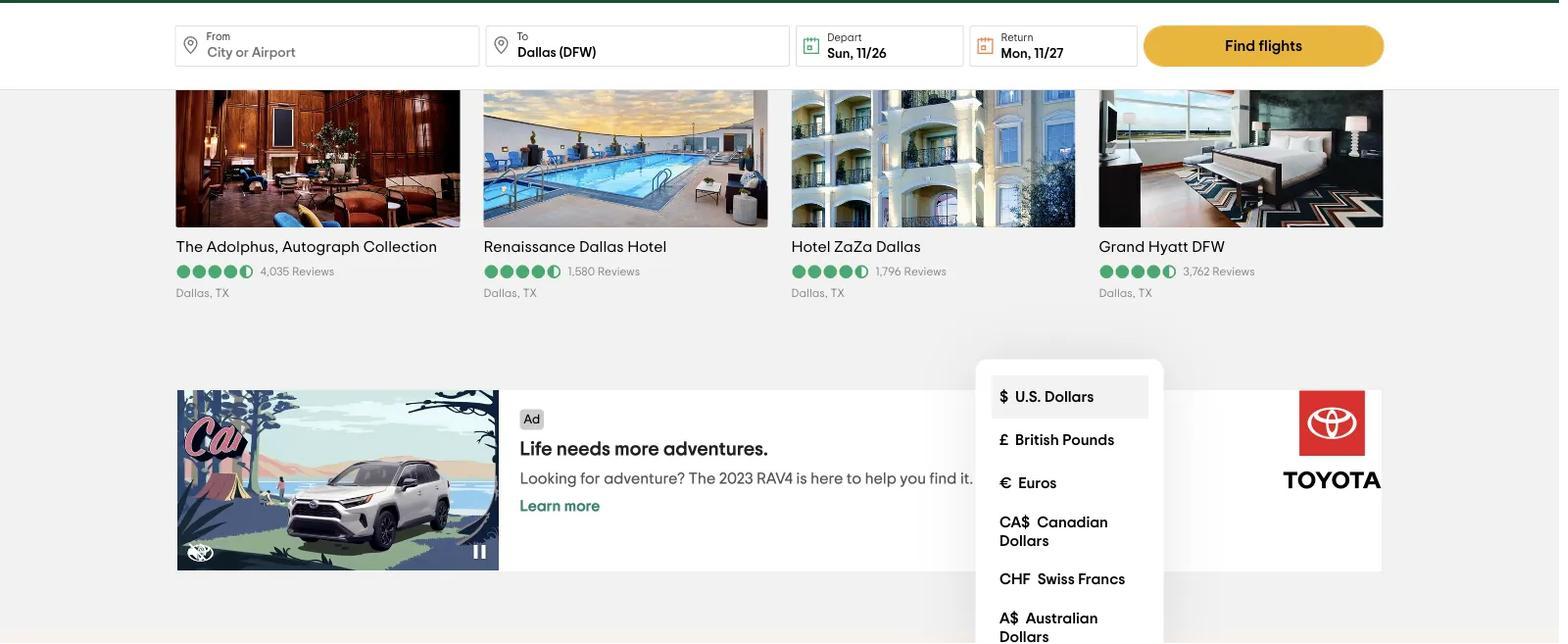 Task type: locate. For each thing, give the bounding box(es) containing it.
grand hyatt dfw
[[1100, 240, 1225, 256]]

dallas, down 'renaissance'
[[484, 288, 520, 300]]

dallas, tx for hotel
[[792, 288, 845, 300]]

reviews down grand hyatt dfw link
[[1213, 267, 1255, 279]]

0 vertical spatial dollars
[[1045, 389, 1094, 405]]

1 horizontal spatial dallas
[[876, 240, 921, 256]]

tx for renaissance
[[523, 288, 537, 300]]

autograph
[[282, 240, 360, 256]]

the adolphus, autograph collection image
[[171, 32, 465, 228]]

renaissance dallas hotel
[[484, 240, 667, 256]]

reviews
[[292, 267, 335, 279], [598, 267, 640, 279], [905, 267, 947, 279], [1213, 267, 1255, 279]]

0 horizontal spatial dallas
[[579, 240, 624, 256]]

dallas, tx down 'renaissance'
[[484, 288, 537, 300]]

ca$  canadian
[[1000, 514, 1108, 530]]

depart sun, 11/26
[[828, 32, 887, 61]]

dallas, for renaissance
[[484, 288, 520, 300]]

hotel
[[628, 240, 667, 256], [792, 240, 831, 256]]

1,580 reviews
[[568, 267, 640, 279]]

1 dallas from the left
[[579, 240, 624, 256]]

1 vertical spatial dollars
[[1000, 533, 1049, 549]]

dollars
[[1045, 389, 1094, 405], [1000, 533, 1049, 549], [1000, 629, 1049, 643]]

1 reviews from the left
[[292, 267, 335, 279]]

hotel up 1,580 reviews
[[628, 240, 667, 256]]

reviews down the renaissance dallas hotel link
[[598, 267, 640, 279]]

2 tx from the left
[[523, 288, 537, 300]]

renaissance
[[484, 240, 576, 256]]

1 dallas, tx from the left
[[176, 288, 229, 300]]

tx down 'renaissance'
[[523, 288, 537, 300]]

dollars up £  british pounds at the right bottom of the page
[[1045, 389, 1094, 405]]

4 dallas, from the left
[[1100, 288, 1136, 300]]

dallas up '1,796' at the right
[[876, 240, 921, 256]]

1 tx from the left
[[215, 288, 229, 300]]

dallas
[[579, 240, 624, 256], [876, 240, 921, 256]]

dallas, down the the
[[176, 288, 213, 300]]

dallas,
[[176, 288, 213, 300], [484, 288, 520, 300], [792, 288, 828, 300], [1100, 288, 1136, 300]]

dollars inside "a$  australian dollars"
[[1000, 629, 1049, 643]]

from
[[206, 31, 231, 42]]

hotel left zaza
[[792, 240, 831, 256]]

dollars down a$  australian
[[1000, 629, 1049, 643]]

3 dallas, from the left
[[792, 288, 828, 300]]

mon,
[[1002, 47, 1032, 61]]

reviews down the adolphus, autograph collection link
[[292, 267, 335, 279]]

the adolphus, autograph collection
[[176, 240, 437, 256]]

3 dallas, tx from the left
[[792, 288, 845, 300]]

hyatt
[[1149, 240, 1189, 256]]

4 dallas, tx from the left
[[1100, 288, 1153, 300]]

dollars for $  u.s. dollars
[[1045, 389, 1094, 405]]

4,035 reviews
[[260, 267, 335, 279]]

1,580
[[568, 267, 595, 279]]

$  u.s. dollars
[[1000, 389, 1094, 405]]

2 reviews from the left
[[598, 267, 640, 279]]

the adolphus, autograph collection link
[[176, 238, 460, 257]]

City or Airport text field
[[175, 25, 480, 67]]

find flights
[[1226, 38, 1303, 54]]

4 tx from the left
[[1139, 288, 1153, 300]]

dfw
[[1192, 240, 1225, 256]]

dollars down ca$  canadian in the right bottom of the page
[[1000, 533, 1049, 549]]

tx down grand hyatt dfw
[[1139, 288, 1153, 300]]

dallas, tx for renaissance
[[484, 288, 537, 300]]

3,762 reviews
[[1184, 267, 1255, 279]]

2 dallas, tx from the left
[[484, 288, 537, 300]]

0 horizontal spatial hotel
[[628, 240, 667, 256]]

dallas, tx down the the
[[176, 288, 229, 300]]

return
[[1002, 32, 1034, 43]]

depart
[[828, 32, 862, 43]]

list box
[[976, 360, 1164, 643]]

€  euros
[[1000, 476, 1057, 491]]

renaissance dallas hotel link
[[484, 238, 768, 257]]

dallas, tx down zaza
[[792, 288, 845, 300]]

grand
[[1100, 240, 1145, 256]]

dallas, down hotel zaza dallas
[[792, 288, 828, 300]]

dallas, tx
[[176, 288, 229, 300], [484, 288, 537, 300], [792, 288, 845, 300], [1100, 288, 1153, 300]]

tx down zaza
[[831, 288, 845, 300]]

2 vertical spatial dollars
[[1000, 629, 1049, 643]]

dallas up 1,580 reviews
[[579, 240, 624, 256]]

1 dallas, from the left
[[176, 288, 213, 300]]

tx
[[215, 288, 229, 300], [523, 288, 537, 300], [831, 288, 845, 300], [1139, 288, 1153, 300]]

dollars inside ca$  canadian dollars
[[1000, 533, 1049, 549]]

dallas, tx down grand
[[1100, 288, 1153, 300]]

tx for grand
[[1139, 288, 1153, 300]]

2 dallas, from the left
[[484, 288, 520, 300]]

3,762
[[1184, 267, 1210, 279]]

flights
[[1259, 38, 1303, 54]]

1 horizontal spatial hotel
[[792, 240, 831, 256]]

ca$  canadian dollars
[[1000, 514, 1108, 549]]

reviews down hotel zaza dallas link
[[905, 267, 947, 279]]

grand hyatt dfw link
[[1100, 238, 1384, 257]]

3 reviews from the left
[[905, 267, 947, 279]]

find
[[1226, 38, 1256, 54]]

zaza
[[834, 240, 873, 256]]

hotel zaza dallas
[[792, 240, 921, 256]]

3 tx from the left
[[831, 288, 845, 300]]

4 reviews from the left
[[1213, 267, 1255, 279]]

2 hotel from the left
[[792, 240, 831, 256]]

tx down adolphus,
[[215, 288, 229, 300]]

advertisement region
[[176, 389, 1384, 574]]

dallas, down grand
[[1100, 288, 1136, 300]]



Task type: vqa. For each thing, say whether or not it's contained in the screenshot.
pounds
yes



Task type: describe. For each thing, give the bounding box(es) containing it.
return mon, 11/27
[[1002, 32, 1064, 61]]

£  british pounds
[[1000, 433, 1115, 448]]

reviews for hotel
[[598, 267, 640, 279]]

£  british
[[1000, 433, 1059, 448]]

francs
[[1078, 572, 1125, 587]]

collection
[[363, 240, 437, 256]]

dallas, for grand
[[1100, 288, 1136, 300]]

to
[[517, 31, 529, 42]]

find flights button
[[1144, 25, 1385, 67]]

tx for hotel
[[831, 288, 845, 300]]

11/26
[[857, 47, 887, 61]]

adolphus,
[[207, 240, 279, 256]]

dallas, tx for grand
[[1100, 288, 1153, 300]]

reviews for dfw
[[1213, 267, 1255, 279]]

City or Airport text field
[[486, 25, 790, 67]]

hotel zaza dallas link
[[792, 238, 1076, 257]]

4,035
[[260, 267, 290, 279]]

reviews for dallas
[[905, 267, 947, 279]]

dollars for a$  australian dollars
[[1000, 629, 1049, 643]]

dallas, for hotel
[[792, 288, 828, 300]]

a$  australian dollars
[[1000, 610, 1098, 643]]

list box containing $  u.s. dollars
[[976, 360, 1164, 643]]

1,796 reviews
[[876, 267, 947, 279]]

a$  australian
[[1000, 610, 1098, 626]]

2 dallas from the left
[[876, 240, 921, 256]]

chf  swiss
[[1000, 572, 1075, 587]]

1 hotel from the left
[[628, 240, 667, 256]]

hotel zaza dallas image
[[792, 0, 1076, 314]]

the
[[176, 240, 203, 256]]

dallas, tx for the
[[176, 288, 229, 300]]

dollars for ca$  canadian dollars
[[1000, 533, 1049, 549]]

$  u.s.
[[1000, 389, 1041, 405]]

renaissance dallas hotel image
[[479, 32, 773, 228]]

chf  swiss francs
[[1000, 572, 1125, 587]]

dallas, for the
[[176, 288, 213, 300]]

11/27
[[1035, 47, 1064, 61]]

sun,
[[828, 47, 854, 61]]

tx for the
[[215, 288, 229, 300]]

grand hyatt dfw image
[[1094, 32, 1389, 228]]

reviews for autograph
[[292, 267, 335, 279]]

1,796
[[876, 267, 902, 279]]

pounds
[[1062, 433, 1115, 448]]



